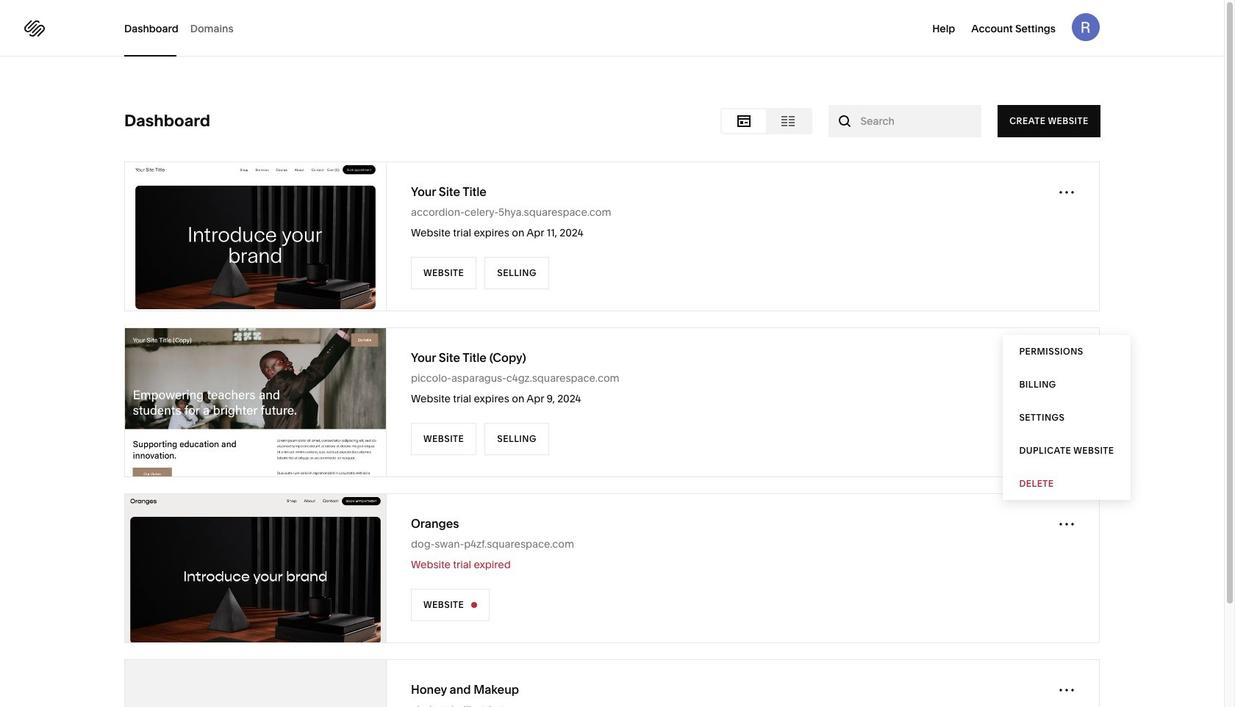 Task type: describe. For each thing, give the bounding box(es) containing it.
Search field
[[861, 113, 949, 129]]



Task type: locate. For each thing, give the bounding box(es) containing it.
0 horizontal spatial tab list
[[124, 0, 245, 57]]

1 horizontal spatial tab list
[[722, 110, 811, 133]]

1 vertical spatial tab list
[[722, 110, 811, 133]]

menu
[[1003, 335, 1130, 501]]

tab list
[[124, 0, 245, 57], [722, 110, 811, 133]]

0 vertical spatial tab list
[[124, 0, 245, 57]]



